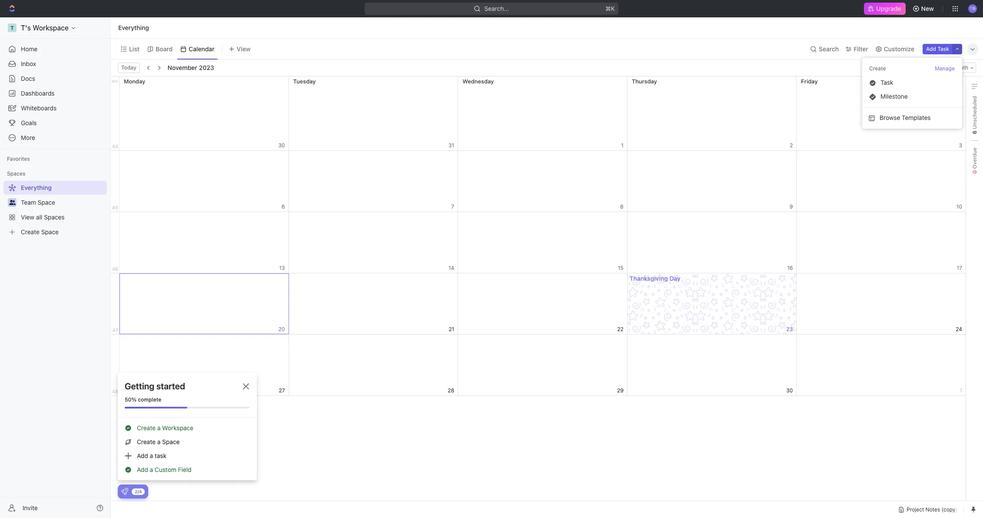 Task type: locate. For each thing, give the bounding box(es) containing it.
tuesday
[[293, 78, 316, 85]]

20
[[279, 326, 285, 332]]

create a space
[[137, 438, 180, 446]]

task up milestone
[[881, 79, 894, 86]]

row containing 27
[[111, 335, 967, 396]]

calendar
[[189, 45, 215, 52]]

47
[[112, 327, 118, 333]]

0
[[972, 170, 978, 174]]

44
[[112, 144, 118, 149]]

thanksgiving day
[[630, 275, 681, 282]]

2/4
[[135, 489, 142, 494]]

upgrade link
[[865, 3, 906, 15]]

create for create
[[870, 65, 887, 72]]

inbox
[[21, 60, 36, 67]]

27
[[279, 387, 285, 394]]

a left task
[[150, 452, 153, 460]]

create up create a space
[[137, 424, 156, 432]]

0 vertical spatial add
[[927, 45, 937, 52]]

a
[[157, 424, 161, 432], [157, 438, 161, 446], [150, 452, 153, 460], [150, 466, 153, 474]]

add
[[927, 45, 937, 52], [137, 452, 148, 460], [137, 466, 148, 474]]

goals link
[[3, 116, 107, 130]]

6
[[972, 131, 978, 134]]

add left task
[[137, 452, 148, 460]]

add task button
[[923, 44, 953, 54]]

close image
[[243, 384, 249, 390]]

calendar link
[[187, 43, 215, 55]]

field
[[178, 466, 192, 474]]

a for task
[[150, 452, 153, 460]]

⌘k
[[606, 5, 615, 12]]

1 vertical spatial task
[[881, 79, 894, 86]]

task
[[938, 45, 950, 52], [881, 79, 894, 86]]

0 horizontal spatial task
[[881, 79, 894, 86]]

custom
[[155, 466, 177, 474]]

list
[[129, 45, 140, 52]]

getting
[[125, 381, 154, 391]]

add up the 'manage'
[[927, 45, 937, 52]]

50% complete
[[125, 397, 161, 403]]

create
[[870, 65, 887, 72], [137, 424, 156, 432], [137, 438, 156, 446]]

1 horizontal spatial task
[[938, 45, 950, 52]]

favorites
[[7, 156, 30, 162]]

home link
[[3, 42, 107, 56]]

a up create a space
[[157, 424, 161, 432]]

46
[[112, 266, 118, 272]]

1 vertical spatial add
[[137, 452, 148, 460]]

add inside button
[[927, 45, 937, 52]]

add down add a task
[[137, 466, 148, 474]]

thursday
[[632, 78, 658, 85]]

tree
[[3, 181, 107, 239]]

wednesday
[[463, 78, 494, 85]]

a left space
[[157, 438, 161, 446]]

0 vertical spatial create
[[870, 65, 887, 72]]

favorites button
[[3, 154, 33, 164]]

create up add a task
[[137, 438, 156, 446]]

0 vertical spatial task
[[938, 45, 950, 52]]

1 vertical spatial create
[[137, 424, 156, 432]]

23
[[787, 326, 793, 332]]

a for space
[[157, 438, 161, 446]]

onboarding checklist button image
[[121, 488, 128, 495]]

2 vertical spatial add
[[137, 466, 148, 474]]

space
[[162, 438, 180, 446]]

row
[[111, 335, 967, 396]]

create down customize button
[[870, 65, 887, 72]]

a for custom
[[150, 466, 153, 474]]

task
[[155, 452, 167, 460]]

28
[[448, 387, 455, 394]]

a down add a task
[[150, 466, 153, 474]]

manage
[[936, 65, 956, 72]]

friday
[[802, 78, 818, 85]]

45
[[112, 205, 118, 210]]

30
[[787, 387, 793, 394]]

inbox link
[[3, 57, 107, 71]]

2 vertical spatial create
[[137, 438, 156, 446]]

getting started
[[125, 381, 185, 391]]

create a workspace
[[137, 424, 194, 432]]

task up the 'manage'
[[938, 45, 950, 52]]



Task type: vqa. For each thing, say whether or not it's contained in the screenshot.
Favorites
yes



Task type: describe. For each thing, give the bounding box(es) containing it.
task button
[[866, 76, 959, 90]]

new
[[922, 5, 935, 12]]

dashboards link
[[3, 87, 107, 100]]

21
[[449, 326, 455, 332]]

unscheduled
[[972, 96, 978, 131]]

thanksgiving
[[630, 275, 668, 282]]

sidebar navigation
[[0, 17, 111, 518]]

upgrade
[[877, 5, 902, 12]]

started
[[156, 381, 185, 391]]

board
[[156, 45, 173, 52]]

overdue
[[972, 148, 978, 170]]

browse templates
[[880, 114, 931, 122]]

everything
[[118, 24, 149, 31]]

tree inside sidebar navigation
[[3, 181, 107, 239]]

complete
[[138, 397, 161, 403]]

create for create a space
[[137, 438, 156, 446]]

browse templates button
[[866, 111, 959, 125]]

goals
[[21, 119, 37, 127]]

search button
[[808, 43, 842, 55]]

48
[[112, 389, 118, 394]]

a for workspace
[[157, 424, 161, 432]]

today button
[[118, 63, 140, 73]]

customize
[[885, 45, 915, 52]]

29
[[618, 387, 624, 394]]

today
[[121, 64, 136, 71]]

manage button
[[935, 65, 956, 72]]

milestone
[[881, 93, 908, 100]]

add for add a task
[[137, 452, 148, 460]]

whiteboards
[[21, 104, 57, 112]]

24
[[956, 326, 963, 332]]

search
[[819, 45, 839, 52]]

22
[[618, 326, 624, 332]]

add task
[[927, 45, 950, 52]]

add for add task
[[927, 45, 937, 52]]

list link
[[127, 43, 140, 55]]

customize button
[[873, 43, 918, 55]]

milestone button
[[866, 90, 959, 104]]

invite
[[23, 504, 38, 512]]

add for add a custom field
[[137, 466, 148, 474]]

templates
[[903, 114, 931, 122]]

dashboards
[[21, 90, 55, 97]]

browse
[[880, 114, 901, 122]]

docs
[[21, 75, 35, 82]]

whiteboards link
[[3, 101, 107, 115]]

docs link
[[3, 72, 107, 86]]

board link
[[154, 43, 173, 55]]

46 row
[[111, 212, 967, 274]]

monday
[[124, 78, 145, 85]]

search...
[[485, 5, 509, 12]]

everything link
[[116, 23, 151, 33]]

home
[[21, 45, 38, 53]]

workspace
[[162, 424, 194, 432]]

44 row
[[111, 77, 967, 151]]

onboarding checklist button element
[[121, 488, 128, 495]]

new button
[[910, 2, 940, 16]]

thanksgiving day grid
[[110, 77, 967, 501]]

45 row
[[111, 151, 967, 212]]

day
[[670, 275, 681, 282]]

thanksgiving day row
[[111, 274, 967, 335]]

add a custom field
[[137, 466, 192, 474]]

50%
[[125, 397, 137, 403]]

spaces
[[7, 170, 25, 177]]

create for create a workspace
[[137, 424, 156, 432]]

add a task
[[137, 452, 167, 460]]



